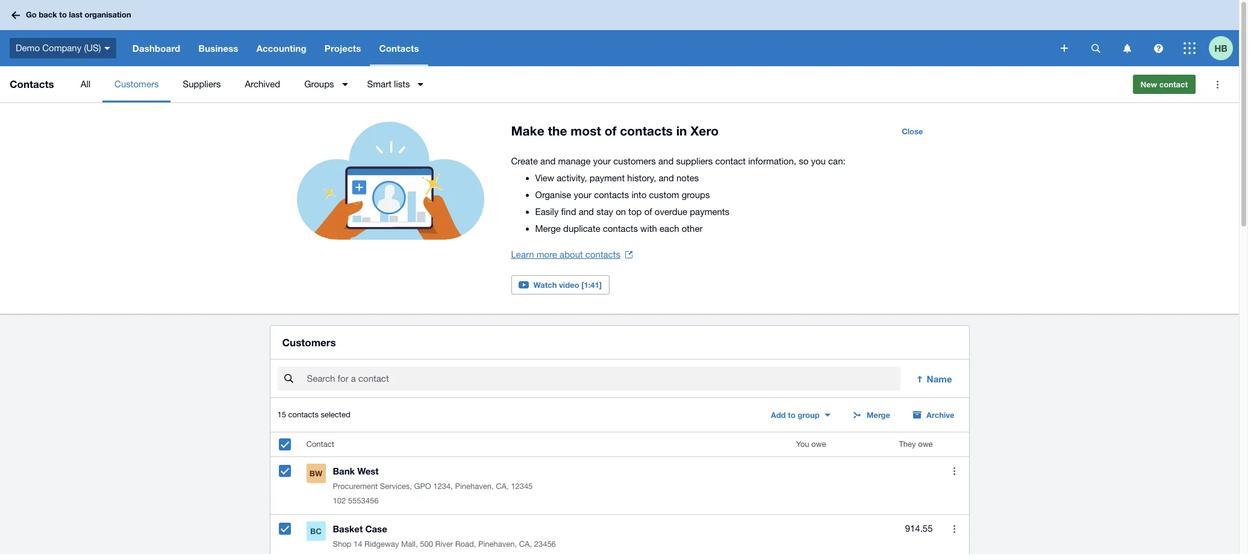 Task type: vqa. For each thing, say whether or not it's contained in the screenshot.
Reconciled 14 Nov 2023 View Details ›
no



Task type: describe. For each thing, give the bounding box(es) containing it.
contacts up "customers"
[[620, 124, 673, 139]]

dashboard
[[132, 43, 180, 54]]

add to group button
[[764, 406, 838, 425]]

bank
[[333, 466, 355, 477]]

customers inside button
[[115, 79, 159, 89]]

add to group
[[771, 410, 820, 420]]

all
[[81, 79, 90, 89]]

name button
[[908, 367, 962, 391]]

0 horizontal spatial svg image
[[1061, 45, 1068, 52]]

archived
[[245, 79, 280, 89]]

about
[[560, 249, 583, 260]]

on
[[616, 207, 626, 217]]

each
[[660, 224, 679, 234]]

(us)
[[84, 43, 101, 53]]

organise your contacts into custom groups
[[535, 190, 710, 200]]

add
[[771, 410, 786, 420]]

14
[[354, 540, 362, 549]]

company
[[42, 43, 81, 53]]

with
[[641, 224, 657, 234]]

914.55 link
[[905, 522, 933, 536]]

new
[[1141, 80, 1158, 89]]

west
[[358, 466, 379, 477]]

1 vertical spatial your
[[574, 190, 592, 200]]

projects
[[325, 43, 361, 54]]

and up view
[[541, 156, 556, 166]]

organise
[[535, 190, 571, 200]]

15
[[277, 410, 286, 420]]

accounting button
[[247, 30, 316, 66]]

go
[[26, 10, 37, 19]]

ca, inside basket case shop 14 ridgeway mall, 500 river road, pinehaven, ca, 23456
[[519, 540, 532, 549]]

go back to last organisation
[[26, 10, 131, 19]]

stay
[[597, 207, 613, 217]]

groups
[[682, 190, 710, 200]]

in
[[676, 124, 687, 139]]

ridgeway
[[365, 540, 399, 549]]

close
[[902, 127, 923, 136]]

and up duplicate
[[579, 207, 594, 217]]

23456
[[534, 540, 556, 549]]

bc
[[310, 527, 322, 536]]

smart
[[367, 79, 392, 89]]

groups button
[[292, 66, 355, 102]]

mall,
[[401, 540, 418, 549]]

Search for a contact field
[[306, 368, 901, 391]]

information,
[[748, 156, 797, 166]]

pinehaven, inside basket case shop 14 ridgeway mall, 500 river road, pinehaven, ca, 23456
[[478, 540, 517, 549]]

other
[[682, 224, 703, 234]]

customers button
[[102, 66, 171, 102]]

[1:41]
[[582, 280, 602, 290]]

close button
[[895, 122, 931, 141]]

1 horizontal spatial of
[[645, 207, 652, 217]]

organisation
[[85, 10, 131, 19]]

demo company (us)
[[16, 43, 101, 53]]

914.55
[[905, 524, 933, 534]]

0 horizontal spatial contacts
[[10, 78, 54, 90]]

to inside popup button
[[788, 410, 796, 420]]

lists
[[394, 79, 410, 89]]

demo
[[16, 43, 40, 53]]

0 horizontal spatial of
[[605, 124, 617, 139]]

12345
[[511, 482, 533, 491]]

1234,
[[433, 482, 453, 491]]

merge for merge
[[867, 410, 891, 420]]

15 contacts selected
[[277, 410, 350, 420]]

ca, inside the bank west procurement services, gpo 1234, pinehaven, ca, 12345 102 5553456
[[496, 482, 509, 491]]

name
[[927, 374, 952, 385]]

smart lists
[[367, 79, 410, 89]]

overdue
[[655, 207, 688, 217]]

svg image inside 'demo company (us)' popup button
[[104, 47, 110, 50]]

menu containing all
[[69, 66, 1123, 102]]

contacts inside 'learn more about contacts' link
[[586, 249, 621, 260]]

new contact button
[[1133, 75, 1196, 94]]

archive
[[927, 410, 955, 420]]

make the most of contacts in xero
[[511, 124, 719, 139]]

bw
[[310, 469, 322, 479]]

suppliers
[[183, 79, 221, 89]]

more row options image
[[954, 467, 956, 475]]

you
[[796, 440, 810, 449]]

river
[[435, 540, 453, 549]]

contacts right 15
[[288, 410, 319, 420]]

find
[[561, 207, 576, 217]]

contacts down on
[[603, 224, 638, 234]]

customers
[[614, 156, 656, 166]]

more
[[537, 249, 557, 260]]

smart lists button
[[355, 66, 431, 102]]

and left suppliers
[[659, 156, 674, 166]]

manage
[[558, 156, 591, 166]]

create
[[511, 156, 538, 166]]

watch
[[534, 280, 557, 290]]



Task type: locate. For each thing, give the bounding box(es) containing it.
5553456
[[348, 497, 379, 506]]

contact
[[306, 440, 334, 449]]

0 vertical spatial ca,
[[496, 482, 509, 491]]

shop
[[333, 540, 351, 549]]

banner
[[0, 0, 1239, 66]]

merge left archive button
[[867, 410, 891, 420]]

102
[[333, 497, 346, 506]]

0 horizontal spatial merge
[[535, 224, 561, 234]]

1 owe from the left
[[812, 440, 826, 449]]

navigation
[[123, 30, 1053, 66]]

1 vertical spatial to
[[788, 410, 796, 420]]

to left last
[[59, 10, 67, 19]]

contacts button
[[370, 30, 428, 66]]

0 horizontal spatial owe
[[812, 440, 826, 449]]

accounting
[[256, 43, 307, 54]]

payment
[[590, 173, 625, 183]]

pinehaven, right "1234,"
[[455, 482, 494, 491]]

and up the custom
[[659, 173, 674, 183]]

selected
[[321, 410, 350, 420]]

contacts inside contacts dropdown button
[[379, 43, 419, 54]]

contacts
[[379, 43, 419, 54], [10, 78, 54, 90]]

last
[[69, 10, 82, 19]]

0 vertical spatial customers
[[115, 79, 159, 89]]

svg image
[[11, 11, 20, 19], [1123, 44, 1131, 53], [1154, 44, 1163, 53], [104, 47, 110, 50]]

merge inside button
[[867, 410, 891, 420]]

0 vertical spatial of
[[605, 124, 617, 139]]

suppliers button
[[171, 66, 233, 102]]

make
[[511, 124, 545, 139]]

view
[[535, 173, 554, 183]]

merge for merge duplicate contacts with each other
[[535, 224, 561, 234]]

top
[[629, 207, 642, 217]]

hb button
[[1209, 30, 1239, 66]]

1 horizontal spatial svg image
[[1092, 44, 1101, 53]]

ca, left 12345
[[496, 482, 509, 491]]

view activity, payment history, and notes
[[535, 173, 699, 183]]

create and manage your customers and suppliers contact information, so you can:
[[511, 156, 846, 166]]

menu
[[69, 66, 1123, 102]]

1 horizontal spatial contact
[[1160, 80, 1188, 89]]

pinehaven, inside the bank west procurement services, gpo 1234, pinehaven, ca, 12345 102 5553456
[[455, 482, 494, 491]]

gpo
[[414, 482, 431, 491]]

1 vertical spatial merge
[[867, 410, 891, 420]]

navigation inside banner
[[123, 30, 1053, 66]]

contact inside button
[[1160, 80, 1188, 89]]

hb
[[1215, 42, 1228, 53]]

more row options button right 914.55 link
[[943, 517, 967, 541]]

contact list table element
[[270, 433, 969, 554]]

2 more row options button from the top
[[943, 517, 967, 541]]

duplicate
[[563, 224, 601, 234]]

owe right you
[[812, 440, 826, 449]]

contacts up "lists"
[[379, 43, 419, 54]]

activity,
[[557, 173, 587, 183]]

1 vertical spatial contacts
[[10, 78, 54, 90]]

more row options button
[[943, 459, 967, 483], [943, 517, 967, 541]]

svg image inside go back to last organisation link
[[11, 11, 20, 19]]

they owe
[[899, 440, 933, 449]]

1 horizontal spatial to
[[788, 410, 796, 420]]

into
[[632, 190, 647, 200]]

basket case shop 14 ridgeway mall, 500 river road, pinehaven, ca, 23456
[[333, 524, 556, 549]]

the
[[548, 124, 567, 139]]

all button
[[69, 66, 102, 102]]

learn
[[511, 249, 534, 260]]

business
[[198, 43, 238, 54]]

projects button
[[316, 30, 370, 66]]

0 horizontal spatial your
[[574, 190, 592, 200]]

can:
[[829, 156, 846, 166]]

your up the payment
[[593, 156, 611, 166]]

archive button
[[905, 406, 962, 425]]

xero
[[691, 124, 719, 139]]

basket
[[333, 524, 363, 535]]

1 vertical spatial customers
[[282, 336, 336, 349]]

0 vertical spatial merge
[[535, 224, 561, 234]]

1 vertical spatial pinehaven,
[[478, 540, 517, 549]]

video
[[559, 280, 579, 290]]

merge duplicate contacts with each other
[[535, 224, 703, 234]]

of right most on the left top of the page
[[605, 124, 617, 139]]

1 horizontal spatial your
[[593, 156, 611, 166]]

0 horizontal spatial contact
[[716, 156, 746, 166]]

suppliers
[[676, 156, 713, 166]]

0 vertical spatial more row options button
[[943, 459, 967, 483]]

go back to last organisation link
[[7, 4, 138, 26]]

back
[[39, 10, 57, 19]]

banner containing hb
[[0, 0, 1239, 66]]

0 horizontal spatial ca,
[[496, 482, 509, 491]]

1 vertical spatial of
[[645, 207, 652, 217]]

owe
[[812, 440, 826, 449], [918, 440, 933, 449]]

easily find and stay on top of overdue payments
[[535, 207, 730, 217]]

1 vertical spatial ca,
[[519, 540, 532, 549]]

payments
[[690, 207, 730, 217]]

500
[[420, 540, 433, 549]]

procurement
[[333, 482, 378, 491]]

to inside banner
[[59, 10, 67, 19]]

of right the top
[[645, 207, 652, 217]]

navigation containing dashboard
[[123, 30, 1053, 66]]

0 vertical spatial your
[[593, 156, 611, 166]]

actions menu image
[[1206, 72, 1230, 96]]

pinehaven, right road,
[[478, 540, 517, 549]]

0 vertical spatial contacts
[[379, 43, 419, 54]]

1 horizontal spatial owe
[[918, 440, 933, 449]]

merge
[[535, 224, 561, 234], [867, 410, 891, 420]]

1 horizontal spatial ca,
[[519, 540, 532, 549]]

you owe
[[796, 440, 826, 449]]

more row options image
[[954, 525, 956, 533]]

archived button
[[233, 66, 292, 102]]

1 horizontal spatial merge
[[867, 410, 891, 420]]

0 vertical spatial contact
[[1160, 80, 1188, 89]]

0 horizontal spatial customers
[[115, 79, 159, 89]]

svg image
[[1184, 42, 1196, 54], [1092, 44, 1101, 53], [1061, 45, 1068, 52]]

2 owe from the left
[[918, 440, 933, 449]]

bank west procurement services, gpo 1234, pinehaven, ca, 12345 102 5553456
[[333, 466, 533, 506]]

contacts down merge duplicate contacts with each other
[[586, 249, 621, 260]]

business button
[[189, 30, 247, 66]]

contact right suppliers
[[716, 156, 746, 166]]

1 horizontal spatial contacts
[[379, 43, 419, 54]]

owe right they
[[918, 440, 933, 449]]

to
[[59, 10, 67, 19], [788, 410, 796, 420]]

owe for you owe
[[812, 440, 826, 449]]

so
[[799, 156, 809, 166]]

case
[[365, 524, 387, 535]]

road,
[[455, 540, 476, 549]]

0 vertical spatial pinehaven,
[[455, 482, 494, 491]]

learn more about contacts link
[[511, 246, 633, 263]]

merge button
[[845, 406, 898, 425]]

contacts down demo
[[10, 78, 54, 90]]

more row options button down archive
[[943, 459, 967, 483]]

demo company (us) button
[[0, 30, 123, 66]]

to right add
[[788, 410, 796, 420]]

ca, left 23456
[[519, 540, 532, 549]]

1 horizontal spatial customers
[[282, 336, 336, 349]]

group
[[798, 410, 820, 420]]

new contact
[[1141, 80, 1188, 89]]

most
[[571, 124, 601, 139]]

merge down easily
[[535, 224, 561, 234]]

0 vertical spatial to
[[59, 10, 67, 19]]

contacts down the payment
[[594, 190, 629, 200]]

owe for they owe
[[918, 440, 933, 449]]

0 horizontal spatial to
[[59, 10, 67, 19]]

ca,
[[496, 482, 509, 491], [519, 540, 532, 549]]

1 more row options button from the top
[[943, 459, 967, 483]]

contact right new
[[1160, 80, 1188, 89]]

1 vertical spatial contact
[[716, 156, 746, 166]]

2 horizontal spatial svg image
[[1184, 42, 1196, 54]]

1 vertical spatial more row options button
[[943, 517, 967, 541]]

watch video [1:41] button
[[511, 275, 610, 295]]

easily
[[535, 207, 559, 217]]

of
[[605, 124, 617, 139], [645, 207, 652, 217]]

they
[[899, 440, 916, 449]]

your down activity,
[[574, 190, 592, 200]]



